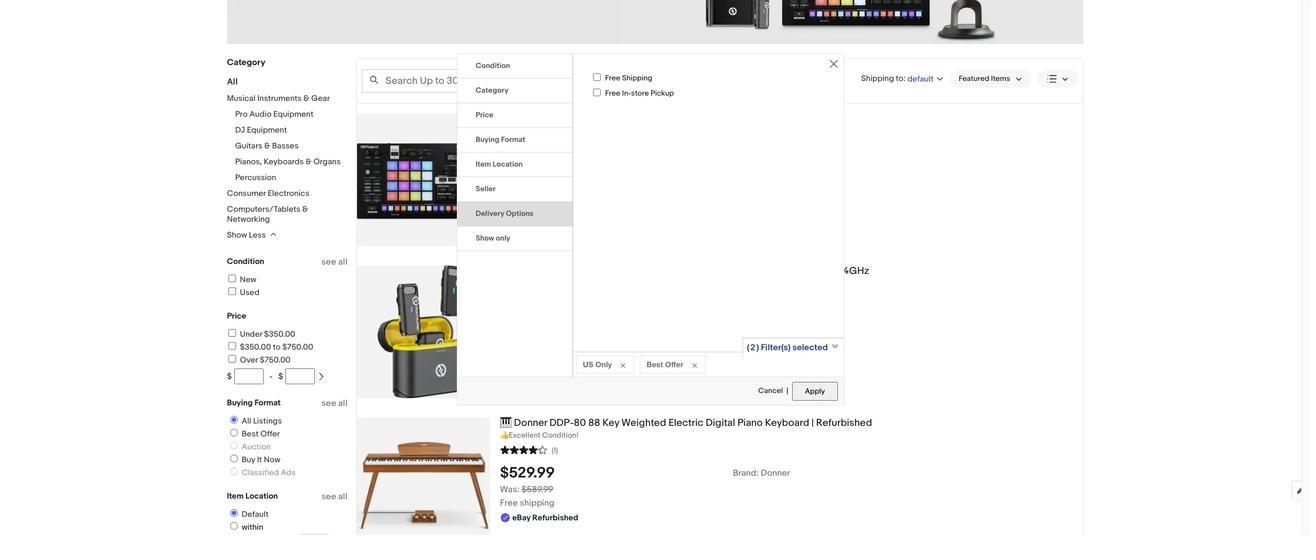 Task type: vqa. For each thing, say whether or not it's contained in the screenshot.
fashion
no



Task type: locate. For each thing, give the bounding box(es) containing it.
ebay refurbished down the shipping
[[513, 513, 579, 523]]

3 ebay from the top
[[513, 513, 531, 523]]

1 horizontal spatial category
[[476, 86, 509, 95]]

2 vertical spatial ebay
[[513, 513, 531, 523]]

hollyland
[[500, 266, 543, 277]]

refurbished down lark
[[533, 308, 579, 318]]

3 ebay refurbished from the top
[[513, 513, 579, 523]]

equipment up guitars & basses link
[[247, 125, 287, 135]]

1 horizontal spatial donner
[[761, 468, 790, 479]]

cancel
[[759, 387, 783, 396]]

item location
[[476, 160, 523, 169], [227, 492, 278, 502]]

$350.00 up over $750.00 link
[[240, 342, 271, 352]]

0 vertical spatial all
[[227, 76, 238, 88]]

refurbished down the watching
[[533, 170, 579, 180]]

to
[[273, 342, 281, 352]]

under
[[240, 330, 262, 340]]

0 horizontal spatial category
[[227, 57, 265, 68]]

1 horizontal spatial buying
[[476, 135, 500, 145]]

1 vertical spatial best
[[242, 429, 259, 439]]

0 vertical spatial offer
[[665, 360, 684, 370]]

ebay down the shipping
[[513, 513, 531, 523]]

1 see from the top
[[322, 257, 336, 268]]

0 vertical spatial item location
[[476, 160, 523, 169]]

best
[[647, 360, 663, 370], [242, 429, 259, 439]]

keyboards
[[264, 157, 304, 167]]

4 out of 5 stars image
[[500, 445, 547, 456]]

1 see all from the top
[[322, 257, 347, 268]]

free for free shipping
[[605, 74, 621, 83]]

show left only
[[476, 234, 494, 243]]

2 vertical spatial see
[[322, 492, 336, 503]]

0 vertical spatial buying
[[476, 135, 500, 145]]

2
[[751, 343, 756, 354]]

item location up seller
[[476, 160, 523, 169]]

listings
[[253, 416, 282, 426]]

all for all musical instruments & gear pro audio equipment dj equipment guitars & basses pianos, keyboards & organs percussion consumer electronics computers/tablets & networking show less
[[227, 76, 238, 88]]

seller
[[476, 185, 496, 194]]

price up under $350.00 option
[[227, 311, 246, 321]]

all inside "all musical instruments & gear pro audio equipment dj equipment guitars & basses pianos, keyboards & organs percussion consumer electronics computers/tablets & networking show less"
[[227, 76, 238, 88]]

free shipping
[[605, 74, 653, 83]]

1 horizontal spatial all
[[242, 416, 251, 426]]

delivery options
[[476, 209, 534, 219]]

location down '$527.99'
[[493, 160, 523, 169]]

0 vertical spatial ebay
[[513, 170, 531, 180]]

)
[[757, 343, 759, 354]]

1 ebay refurbished from the top
[[513, 170, 579, 180]]

2 vertical spatial see all button
[[322, 492, 347, 503]]

free inside brand: donner was: $589.99 free shipping
[[500, 498, 518, 509]]

1 horizontal spatial item location
[[476, 160, 523, 169]]

1 vertical spatial see all
[[322, 398, 347, 409]]

format up the listings
[[255, 398, 281, 408]]

2 vertical spatial ebay refurbished
[[513, 513, 579, 523]]

$750.00
[[282, 342, 313, 352], [260, 355, 291, 365]]

$529.99
[[500, 465, 555, 483]]

1 vertical spatial see all button
[[322, 398, 347, 409]]

1 vertical spatial ebay
[[513, 308, 531, 318]]

buying format inside tab list
[[476, 135, 526, 145]]

3 see all from the top
[[322, 492, 347, 503]]

see all button
[[322, 257, 347, 268], [322, 398, 347, 409], [322, 492, 347, 503]]

583
[[638, 76, 652, 86]]

0 horizontal spatial buying
[[227, 398, 253, 408]]

114
[[500, 154, 512, 166]]

1 all from the top
[[338, 257, 347, 268]]

Minimum Value text field
[[234, 369, 264, 385]]

0 vertical spatial best
[[647, 360, 663, 370]]

new
[[240, 275, 256, 285]]

buying left '$527.99'
[[476, 135, 500, 145]]

store
[[631, 88, 649, 98]]

$ down over $750.00 checkbox
[[227, 372, 232, 382]]

shipping
[[520, 498, 555, 509]]

condition up new at the left of page
[[227, 257, 264, 267]]

2 vertical spatial free
[[500, 498, 518, 509]]

(
[[747, 343, 750, 354]]

0 vertical spatial see all
[[322, 257, 347, 268]]

show down networking
[[227, 230, 247, 240]]

1 horizontal spatial price
[[476, 111, 494, 120]]

ebay refurbished down lark
[[513, 308, 579, 318]]

656ft
[[808, 266, 833, 277]]

in-
[[622, 88, 631, 98]]

1 vertical spatial price
[[227, 311, 246, 321]]

1 vertical spatial offer
[[261, 429, 280, 439]]

( 2 ) filter(s) selected
[[747, 343, 828, 354]]

1 vertical spatial category
[[476, 86, 509, 95]]

& left organs
[[306, 157, 312, 167]]

Used checkbox
[[228, 288, 236, 295]]

over $750.00 link
[[226, 355, 291, 365]]

free down was:
[[500, 498, 518, 509]]

Default radio
[[230, 510, 238, 518]]

0 horizontal spatial $
[[227, 372, 232, 382]]

$750.00 down $350.00 to $750.00
[[260, 355, 291, 365]]

free left the in-
[[605, 88, 621, 98]]

1 horizontal spatial best offer
[[647, 360, 684, 370]]

show only
[[476, 234, 511, 243]]

now
[[264, 455, 281, 465]]

0 horizontal spatial all
[[227, 76, 238, 88]]

0 vertical spatial equipment
[[273, 109, 314, 119]]

production
[[601, 113, 652, 125]]

0 vertical spatial $750.00
[[282, 342, 313, 352]]

buying format
[[476, 135, 526, 145], [227, 398, 281, 408]]

0 vertical spatial best offer
[[647, 360, 684, 370]]

1 horizontal spatial offer
[[665, 360, 684, 370]]

0 vertical spatial see
[[322, 257, 336, 268]]

0 vertical spatial category
[[227, 57, 265, 68]]

all up musical
[[227, 76, 238, 88]]

donner inside brand: donner was: $589.99 free shipping
[[761, 468, 790, 479]]

keyboard
[[765, 418, 810, 429]]

price left "roland"
[[476, 111, 494, 120]]

0 horizontal spatial item location
[[227, 492, 278, 502]]

0 vertical spatial ebay refurbished
[[513, 170, 579, 180]]

buying
[[476, 135, 500, 145], [227, 398, 253, 408]]

1 vertical spatial free
[[605, 88, 621, 98]]

1 horizontal spatial show
[[476, 234, 494, 243]]

best right only
[[647, 360, 663, 370]]

(1) link
[[500, 445, 558, 456]]

1 vertical spatial format
[[255, 398, 281, 408]]

lavalier
[[622, 266, 657, 277]]

1 vertical spatial buying format
[[227, 398, 281, 408]]

3 all from the top
[[338, 492, 347, 503]]

1 horizontal spatial $
[[279, 372, 283, 382]]

brand:
[[733, 468, 759, 479]]

ebay down 114 watching
[[513, 170, 531, 180]]

&
[[304, 93, 310, 103], [264, 141, 270, 151], [306, 157, 312, 167], [302, 204, 308, 214]]

buying format up the all listings "link" in the left of the page
[[227, 398, 281, 408]]

ebay refurbished
[[513, 170, 579, 180], [513, 308, 579, 318], [513, 513, 579, 523]]

1 horizontal spatial condition
[[476, 61, 510, 71]]

88
[[588, 418, 600, 429]]

0 vertical spatial format
[[501, 135, 526, 145]]

tab list containing condition
[[458, 54, 573, 252]]

ebay down hollyland at the left of page
[[513, 308, 531, 318]]

musical
[[227, 93, 256, 103]]

weighted
[[622, 418, 666, 429]]

free right free shipping option
[[605, 74, 621, 83]]

best up auction link
[[242, 429, 259, 439]]

refurbished right studio
[[686, 113, 742, 125]]

2 see all button from the top
[[322, 398, 347, 409]]

price inside tab list
[[476, 111, 494, 120]]

submit price range image
[[317, 373, 326, 381]]

brand: donner was: $589.99 free shipping
[[500, 468, 790, 509]]

2 see from the top
[[322, 398, 336, 409]]

0 vertical spatial item
[[476, 160, 491, 169]]

$750.00 right to
[[282, 342, 313, 352]]

2 $ from the left
[[279, 372, 283, 382]]

0 horizontal spatial show
[[227, 230, 247, 240]]

1 vertical spatial best offer
[[242, 429, 280, 439]]

0 horizontal spatial donner
[[514, 418, 547, 429]]

show less button
[[227, 230, 276, 240]]

see
[[322, 257, 336, 268], [322, 398, 336, 409], [322, 492, 336, 503]]

$ right -
[[279, 372, 283, 382]]

0 vertical spatial free
[[605, 74, 621, 83]]

options
[[506, 209, 534, 219]]

category up "roland"
[[476, 86, 509, 95]]

condition up "roland"
[[476, 61, 510, 71]]

donner right brand:
[[761, 468, 790, 479]]

see all
[[322, 257, 347, 268], [322, 398, 347, 409], [322, 492, 347, 503]]

all listings
[[242, 416, 282, 426]]

0 horizontal spatial location
[[246, 492, 278, 502]]

2 all from the top
[[338, 398, 347, 409]]

verselab
[[534, 113, 575, 125]]

see all button for used
[[322, 257, 347, 268]]

all right all listings option
[[242, 416, 251, 426]]

$350.00 up to
[[264, 330, 295, 340]]

item location up default
[[227, 492, 278, 502]]

less
[[249, 230, 266, 240]]

refurbished right |
[[816, 418, 872, 429]]

(1)
[[552, 446, 558, 456]]

0 vertical spatial see all button
[[322, 257, 347, 268]]

pickup
[[651, 88, 674, 98]]

0 vertical spatial all
[[338, 257, 347, 268]]

location up default
[[246, 492, 278, 502]]

item
[[476, 160, 491, 169], [227, 492, 244, 502]]

donner
[[514, 418, 547, 429], [761, 468, 790, 479]]

1 $ from the left
[[227, 372, 232, 382]]

$350.00
[[264, 330, 295, 340], [240, 342, 271, 352]]

selected
[[793, 343, 828, 354]]

3 see from the top
[[322, 492, 336, 503]]

Free Shipping checkbox
[[594, 74, 601, 81]]

buying format up 114
[[476, 135, 526, 145]]

0 vertical spatial $350.00
[[264, 330, 295, 340]]

hollyland lark m1 wireless lavalier microphone, noise cancellation 656ft 2.4ghz image
[[377, 266, 470, 399]]

donner inside 🎹 donner ddp-80 88 key weighted electric digital piano keyboard | refurbished 👍excellent condition!
[[514, 418, 547, 429]]

0 horizontal spatial best
[[242, 429, 259, 439]]

free in-store pickup
[[605, 88, 674, 98]]

1 vertical spatial buying
[[227, 398, 253, 408]]

refurbished
[[686, 113, 742, 125], [533, 170, 579, 180], [533, 308, 579, 318], [816, 418, 872, 429], [533, 513, 579, 523]]

watching
[[514, 154, 550, 166]]

0 vertical spatial price
[[476, 111, 494, 120]]

1 vertical spatial ebay refurbished
[[513, 308, 579, 318]]

Buy It Now radio
[[230, 455, 238, 463]]

1 horizontal spatial format
[[501, 135, 526, 145]]

New checkbox
[[228, 275, 236, 283]]

Under $350.00 checkbox
[[228, 330, 236, 337]]

dj equipment link
[[235, 125, 287, 135]]

1 vertical spatial donner
[[761, 468, 790, 479]]

1 vertical spatial all
[[242, 416, 251, 426]]

all
[[338, 257, 347, 268], [338, 398, 347, 409], [338, 492, 347, 503]]

1 ebay from the top
[[513, 170, 531, 180]]

see for used
[[322, 257, 336, 268]]

noise
[[719, 266, 745, 277]]

583 results
[[638, 76, 681, 86]]

$
[[227, 372, 232, 382], [279, 372, 283, 382]]

pro
[[235, 109, 248, 119]]

0 vertical spatial donner
[[514, 418, 547, 429]]

0 vertical spatial location
[[493, 160, 523, 169]]

see for best offer
[[322, 398, 336, 409]]

0 horizontal spatial item
[[227, 492, 244, 502]]

pianos, keyboards & organs link
[[235, 157, 341, 167]]

Classified Ads radio
[[230, 468, 238, 476]]

1 vertical spatial see
[[322, 398, 336, 409]]

2 vertical spatial see all
[[322, 492, 347, 503]]

tab list
[[458, 54, 573, 252]]

1 horizontal spatial buying format
[[476, 135, 526, 145]]

show
[[227, 230, 247, 240], [476, 234, 494, 243]]

category up musical
[[227, 57, 265, 68]]

0 vertical spatial condition
[[476, 61, 510, 71]]

item left 114
[[476, 160, 491, 169]]

Auction radio
[[230, 442, 238, 450]]

computers/tablets & networking link
[[227, 204, 308, 224]]

0 horizontal spatial offer
[[261, 429, 280, 439]]

buying up all listings option
[[227, 398, 253, 408]]

1 see all button from the top
[[322, 257, 347, 268]]

ebay refurbished down the watching
[[513, 170, 579, 180]]

1 vertical spatial all
[[338, 398, 347, 409]]

see all for used
[[322, 257, 347, 268]]

1 horizontal spatial item
[[476, 160, 491, 169]]

2 see all from the top
[[322, 398, 347, 409]]

1 horizontal spatial location
[[493, 160, 523, 169]]

🎹 donner ddp-80 88 key weighted electric digital piano keyboard | refurbished image
[[357, 418, 490, 536]]

condition
[[476, 61, 510, 71], [227, 257, 264, 267]]

equipment down instruments
[[273, 109, 314, 119]]

was:
[[500, 485, 520, 496]]

donner up 👍excellent
[[514, 418, 547, 429]]

ebay refurbished for $529.99
[[513, 513, 579, 523]]

2 vertical spatial all
[[338, 492, 347, 503]]

0 vertical spatial buying format
[[476, 135, 526, 145]]

format down "roland"
[[501, 135, 526, 145]]

ebay
[[513, 170, 531, 180], [513, 308, 531, 318], [513, 513, 531, 523]]

us
[[583, 360, 594, 370]]

0 horizontal spatial condition
[[227, 257, 264, 267]]

guitars
[[235, 141, 262, 151]]

item up default radio at the left of page
[[227, 492, 244, 502]]



Task type: describe. For each thing, give the bounding box(es) containing it.
best offer link
[[225, 429, 282, 439]]

format inside tab list
[[501, 135, 526, 145]]

category inside tab list
[[476, 86, 509, 95]]

hollyland lark m1 wireless lavalier microphone, noise cancellation 656ft 2.4ghz
[[500, 266, 869, 277]]

default text field
[[300, 535, 329, 536]]

ebay refurbished for $527.99
[[513, 170, 579, 180]]

roland verselab mv-1 production studio refurbished link
[[500, 113, 1083, 126]]

$350.00 to $750.00 link
[[226, 342, 313, 352]]

m1
[[567, 266, 578, 277]]

show inside tab list
[[476, 234, 494, 243]]

🎹 donner ddp-80 88 key weighted electric digital piano keyboard | refurbished link
[[500, 418, 1083, 430]]

2 ebay from the top
[[513, 308, 531, 318]]

buy
[[242, 455, 255, 465]]

🎹 donner ddp-80 88 key weighted electric digital piano keyboard | refurbished 👍excellent condition!
[[500, 418, 872, 440]]

hollyland lark m1 wireless lavalier microphone, noise cancellation 656ft 2.4ghz link
[[500, 266, 1083, 278]]

0 horizontal spatial price
[[227, 311, 246, 321]]

$ for maximum value text box
[[279, 372, 283, 382]]

ads
[[281, 468, 296, 478]]

digital
[[706, 418, 736, 429]]

used link
[[226, 288, 260, 298]]

👍Excellent Condition! text field
[[500, 431, 1083, 441]]

electric
[[669, 418, 704, 429]]

1 vertical spatial equipment
[[247, 125, 287, 135]]

Over $750.00 checkbox
[[228, 355, 236, 363]]

new link
[[226, 275, 256, 285]]

refurbished inside 🎹 donner ddp-80 88 key weighted electric digital piano keyboard | refurbished 👍excellent condition!
[[816, 418, 872, 429]]

under $350.00 link
[[226, 330, 295, 340]]

3 see all button from the top
[[322, 492, 347, 503]]

all for used
[[338, 257, 347, 268]]

pro audio equipment link
[[235, 109, 314, 119]]

1 vertical spatial condition
[[227, 257, 264, 267]]

classified
[[242, 468, 279, 478]]

us only
[[583, 360, 612, 370]]

organs
[[314, 157, 341, 167]]

$589.99
[[522, 485, 554, 496]]

used
[[240, 288, 260, 298]]

over $750.00
[[240, 355, 291, 365]]

consumer
[[227, 189, 266, 199]]

1 vertical spatial item
[[227, 492, 244, 502]]

default
[[242, 510, 269, 520]]

basses
[[272, 141, 299, 151]]

114 watching
[[500, 154, 550, 166]]

free for free in-store pickup
[[605, 88, 621, 98]]

ddp-
[[550, 418, 574, 429]]

consumer electronics link
[[227, 189, 310, 199]]

default link
[[225, 510, 271, 520]]

over
[[240, 355, 258, 365]]

1 vertical spatial location
[[246, 492, 278, 502]]

wireless
[[581, 266, 620, 277]]

within radio
[[230, 523, 238, 530]]

within
[[242, 523, 263, 533]]

filter(s)
[[761, 343, 791, 354]]

1 vertical spatial item location
[[227, 492, 278, 502]]

2.4ghz
[[835, 266, 869, 277]]

buy it now link
[[225, 455, 283, 465]]

see all button for best offer
[[322, 398, 347, 409]]

🎹
[[500, 418, 512, 429]]

cancel button
[[758, 382, 784, 402]]

microphone,
[[659, 266, 717, 277]]

roland
[[500, 113, 532, 125]]

condition!
[[542, 431, 579, 440]]

audio
[[249, 109, 272, 119]]

1
[[596, 113, 599, 125]]

computers/tablets
[[227, 204, 301, 214]]

roland verselab mv-1 production studio refurbished image
[[357, 113, 490, 247]]

show inside "all musical instruments & gear pro audio equipment dj equipment guitars & basses pianos, keyboards & organs percussion consumer electronics computers/tablets & networking show less"
[[227, 230, 247, 240]]

-
[[269, 372, 273, 382]]

only
[[596, 360, 612, 370]]

studio
[[654, 113, 684, 125]]

refurbished down the shipping
[[533, 513, 579, 523]]

$350.00 to $750.00
[[240, 342, 313, 352]]

Free In-store Pickup checkbox
[[594, 88, 601, 96]]

classified ads
[[242, 468, 296, 478]]

Best Offer radio
[[230, 429, 238, 437]]

All Listings radio
[[230, 416, 238, 424]]

item location inside tab list
[[476, 160, 523, 169]]

donner for 🎹
[[514, 418, 547, 429]]

buy it now
[[242, 455, 281, 465]]

0 horizontal spatial best offer
[[242, 429, 280, 439]]

it
[[257, 455, 262, 465]]

musical instruments & gear link
[[227, 93, 330, 103]]

gear
[[311, 93, 330, 103]]

$ for minimum value text box at bottom left
[[227, 372, 232, 382]]

instruments
[[257, 93, 302, 103]]

see all for best offer
[[322, 398, 347, 409]]

ebay for $527.99
[[513, 170, 531, 180]]

all for all listings
[[242, 416, 251, 426]]

$350.00 to $750.00 checkbox
[[228, 342, 236, 350]]

& down dj equipment link
[[264, 141, 270, 151]]

key
[[603, 418, 619, 429]]

piano
[[738, 418, 763, 429]]

roland verselab mv-1 production studio refurbished
[[500, 113, 742, 125]]

delivery
[[476, 209, 504, 219]]

2 ebay refurbished from the top
[[513, 308, 579, 318]]

ebay for $529.99
[[513, 513, 531, 523]]

classified ads link
[[225, 468, 298, 478]]

guitars & basses link
[[235, 141, 299, 151]]

item inside tab list
[[476, 160, 491, 169]]

1 vertical spatial $750.00
[[260, 355, 291, 365]]

0 horizontal spatial format
[[255, 398, 281, 408]]

👍excellent
[[500, 431, 541, 440]]

80
[[574, 418, 586, 429]]

location inside tab list
[[493, 160, 523, 169]]

& left gear
[[304, 93, 310, 103]]

Maximum Value text field
[[286, 369, 315, 385]]

only
[[496, 234, 511, 243]]

condition inside tab list
[[476, 61, 510, 71]]

0 horizontal spatial buying format
[[227, 398, 281, 408]]

$527.99
[[500, 134, 554, 153]]

& down electronics
[[302, 204, 308, 214]]

percussion link
[[235, 173, 276, 183]]

close image
[[830, 60, 838, 68]]

auction link
[[225, 442, 273, 452]]

all musical instruments & gear pro audio equipment dj equipment guitars & basses pianos, keyboards & organs percussion consumer electronics computers/tablets & networking show less
[[227, 76, 341, 240]]

all listings link
[[225, 416, 284, 426]]

all for best offer
[[338, 398, 347, 409]]

donner for brand:
[[761, 468, 790, 479]]

buying inside tab list
[[476, 135, 500, 145]]

auction
[[242, 442, 271, 452]]

Apply submit
[[792, 383, 838, 401]]

refurbished inside roland verselab mv-1 production studio refurbished link
[[686, 113, 742, 125]]

mv-
[[577, 113, 596, 125]]

1 horizontal spatial best
[[647, 360, 663, 370]]

1 vertical spatial $350.00
[[240, 342, 271, 352]]



